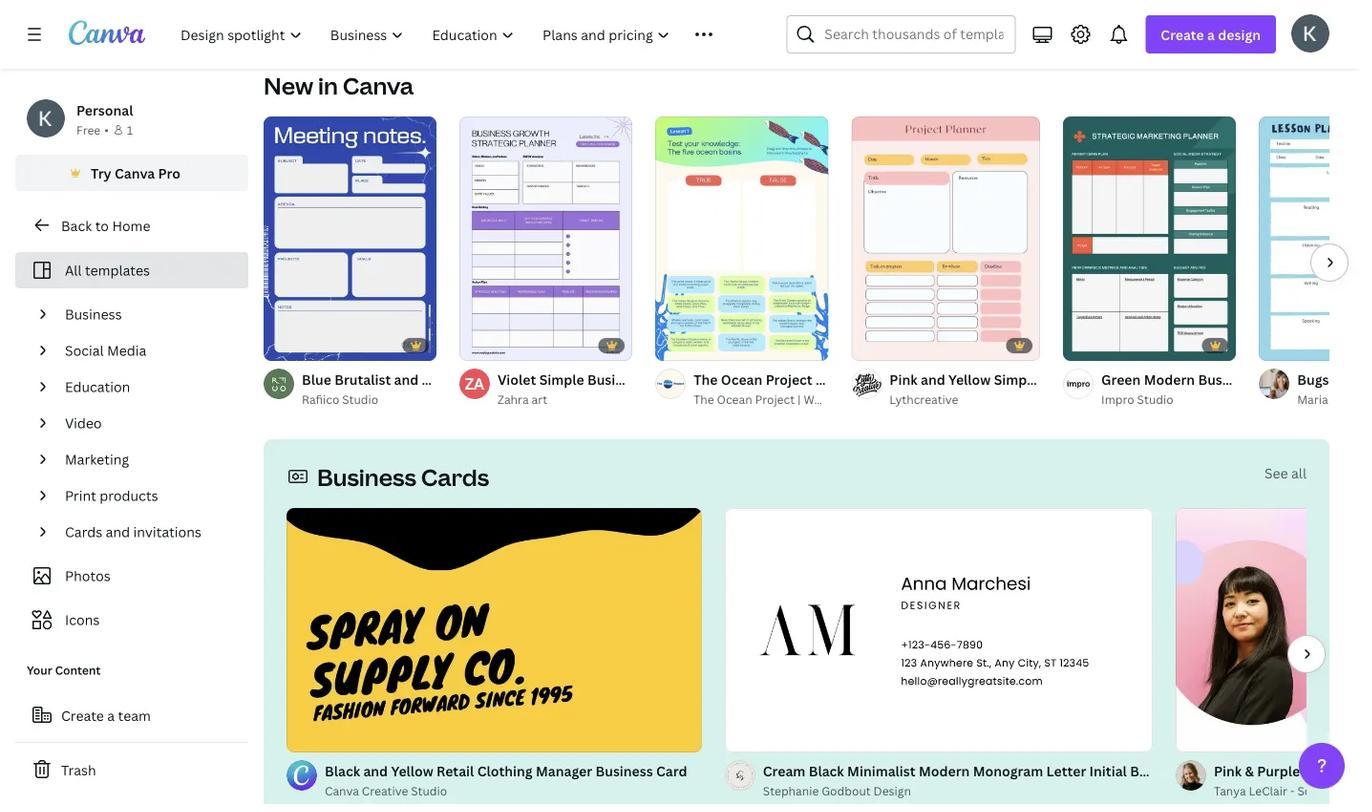 Task type: describe. For each thing, give the bounding box(es) containing it.
trash link
[[15, 751, 248, 789]]

blue brutalist and modern meeting agenda planner image
[[264, 117, 437, 361]]

black inside cream black minimalist modern monogram letter initial business card stephanie godbout design
[[809, 762, 845, 780]]

1 horizontal spatial cards
[[421, 462, 490, 493]]

maria salom link
[[1298, 390, 1361, 409]]

logo
[[302, 22, 329, 38]]

resources
[[466, 22, 524, 38]]

pink & purple light leak gradient business card image
[[1176, 508, 1361, 753]]

bugs
[[1298, 370, 1330, 388]]

create a design button
[[1146, 15, 1277, 54]]

1
[[127, 122, 133, 138]]

violet simple business strategic planner zahra art
[[498, 370, 761, 407]]

photos link
[[27, 558, 237, 594]]

zahra art image
[[460, 369, 490, 399]]

0 vertical spatial design
[[426, 22, 464, 38]]

trash
[[61, 761, 96, 779]]

gumilar
[[906, 22, 947, 38]]

strategic
[[648, 370, 707, 388]]

tamara hall
[[694, 22, 759, 38]]

pink & purple light lea tanya leclair - so swell stu
[[1215, 762, 1361, 799]]

new
[[264, 70, 314, 101]]

zahra art link
[[498, 390, 633, 409]]

minimal
[[975, 1, 1027, 20]]

light inside "pink & purple light lea tanya leclair - so swell stu"
[[1304, 762, 1337, 780]]

manager
[[536, 762, 593, 780]]

print products link
[[57, 478, 237, 514]]

and for pink
[[921, 370, 946, 388]]

cards and invitations
[[65, 523, 202, 541]]

zahra
[[498, 391, 529, 407]]

tanya leclair - so swell stu link
[[1215, 782, 1361, 801]]

content
[[55, 663, 101, 679]]

swell
[[1315, 783, 1344, 799]]

•
[[104, 122, 109, 138]]

personal
[[76, 101, 133, 119]]

za link
[[460, 369, 490, 399]]

studio for impro studio
[[1138, 391, 1174, 407]]

create a design
[[1161, 25, 1261, 43]]

see all
[[1265, 464, 1307, 482]]

the
[[694, 391, 714, 407]]

light blue minimal flu shot flyer link
[[906, 0, 1120, 21]]

new in canva
[[264, 70, 414, 101]]

pink & purple light lea link
[[1215, 761, 1361, 782]]

back to home link
[[15, 206, 248, 245]]

home
[[112, 216, 151, 235]]

1 vertical spatial cards
[[65, 523, 102, 541]]

retail
[[437, 762, 474, 780]]

darowan
[[561, 22, 610, 38]]

try
[[91, 164, 111, 182]]

create for create a team
[[61, 707, 104, 725]]

so
[[1298, 783, 1312, 799]]

blue
[[942, 1, 971, 20]]

canva inside black and yellow retail clothing manager business card canva creative studio
[[325, 783, 359, 799]]

print products
[[65, 487, 158, 505]]

day
[[878, 391, 900, 407]]

Search search field
[[825, 16, 1004, 53]]

products
[[100, 487, 158, 505]]

minimalist
[[848, 762, 916, 780]]

lythcreative
[[890, 391, 959, 407]]

designs
[[498, 22, 541, 38]]

salom
[[1332, 391, 1361, 407]]

1 ocean from the left
[[717, 391, 753, 407]]

icons link
[[27, 602, 237, 638]]

simple inside violet simple business strategic planner zahra art
[[540, 370, 584, 388]]

business inside violet simple business strategic planner zahra art
[[588, 370, 645, 388]]

all
[[1292, 464, 1307, 482]]

yellow for retail
[[391, 762, 434, 780]]

the ocean project a youth guide to the ocean lesson 1 - 'test your knowledge: the five ocean basins' image
[[656, 117, 829, 361]]

the ocean project | world ocean day link
[[694, 390, 900, 409]]

try canva pro button
[[15, 155, 248, 191]]

tanya
[[1215, 783, 1247, 799]]

photos
[[65, 567, 111, 585]]

team
[[118, 707, 151, 725]]

invitations
[[133, 523, 202, 541]]

shot
[[1053, 1, 1084, 20]]

designs by darowan link
[[498, 21, 633, 40]]

less
[[1333, 370, 1361, 388]]

project inside pink and yellow simple project planner lythcreative
[[1043, 370, 1089, 388]]

logo and art / vibrant design resources link
[[302, 21, 524, 40]]

business inside black and yellow retail clothing manager business card canva creative studio
[[596, 762, 653, 780]]

light blue minimal flu shot flyer gumilar febriansyah's team
[[906, 1, 1120, 38]]

kendall parks image
[[1292, 14, 1330, 52]]

rafiico
[[302, 391, 340, 407]]

lea
[[1340, 762, 1361, 780]]

in
[[318, 70, 338, 101]]

business down rafiico studio link
[[317, 462, 417, 493]]

bugs less maria salom
[[1298, 370, 1361, 407]]

violet
[[498, 370, 536, 388]]

cards and invitations link
[[57, 514, 237, 550]]

marketing link
[[57, 442, 237, 478]]

creative
[[362, 783, 408, 799]]

see all link
[[1265, 464, 1307, 482]]

monogram
[[973, 762, 1044, 780]]

canva creative studio link
[[325, 782, 702, 801]]

violet simple business strategic planner image
[[460, 117, 633, 361]]

&
[[1246, 762, 1255, 780]]

video
[[65, 414, 102, 432]]

impro
[[1102, 391, 1135, 407]]

canva inside button
[[115, 164, 155, 182]]

and for cards
[[106, 523, 130, 541]]

to
[[95, 216, 109, 235]]

hall
[[737, 22, 759, 38]]

rafiico studio
[[302, 391, 379, 407]]



Task type: locate. For each thing, give the bounding box(es) containing it.
clothing
[[478, 762, 533, 780]]

social
[[65, 342, 104, 360]]

project
[[1043, 370, 1089, 388], [755, 391, 795, 407]]

print
[[65, 487, 96, 505]]

studio right impro
[[1138, 391, 1174, 407]]

card
[[657, 762, 688, 780], [1191, 762, 1222, 780]]

create a team
[[61, 707, 151, 725]]

light up gumilar
[[906, 1, 939, 20]]

planner
[[710, 370, 761, 388], [1093, 370, 1143, 388]]

business link
[[57, 296, 237, 333]]

1 vertical spatial light
[[1304, 762, 1337, 780]]

business
[[65, 305, 122, 323], [588, 370, 645, 388], [317, 462, 417, 493], [596, 762, 653, 780], [1131, 762, 1188, 780]]

studio
[[342, 391, 379, 407], [1138, 391, 1174, 407], [411, 783, 447, 799]]

bugs lesson plan in colorful simple style image
[[1260, 117, 1361, 361]]

stephanie godbout design link
[[763, 782, 1153, 801]]

planner up the
[[710, 370, 761, 388]]

flyer
[[1087, 1, 1120, 20]]

1 horizontal spatial pink
[[1215, 762, 1243, 780]]

2 vertical spatial canva
[[325, 783, 359, 799]]

1 horizontal spatial design
[[874, 783, 912, 799]]

canva right the in
[[343, 70, 414, 101]]

free •
[[76, 122, 109, 138]]

0 horizontal spatial planner
[[710, 370, 761, 388]]

cream
[[763, 762, 806, 780]]

education
[[65, 378, 130, 396]]

pink for pink and yellow simple project planner
[[890, 370, 918, 388]]

black and yellow retail clothing manager business card canva creative studio
[[325, 762, 688, 799]]

business up the social
[[65, 305, 122, 323]]

0 vertical spatial light
[[906, 1, 939, 20]]

0 vertical spatial a
[[1208, 25, 1216, 43]]

0 vertical spatial project
[[1043, 370, 1089, 388]]

pink for pink & purple light lea
[[1215, 762, 1243, 780]]

a
[[1208, 25, 1216, 43], [107, 707, 115, 725]]

canva
[[343, 70, 414, 101], [115, 164, 155, 182], [325, 783, 359, 799]]

febriansyah's
[[950, 22, 1024, 38]]

innovation station link
[[1102, 21, 1237, 40]]

1 planner from the left
[[710, 370, 761, 388]]

2 horizontal spatial studio
[[1138, 391, 1174, 407]]

design right vibrant on the top of the page
[[426, 22, 464, 38]]

2 black from the left
[[809, 762, 845, 780]]

and left art on the top left of page
[[332, 22, 353, 38]]

black and yellow retail clothing manager business card image
[[287, 508, 702, 753]]

cards down zahra art image
[[421, 462, 490, 493]]

pink inside "pink & purple light lea tanya leclair - so swell stu"
[[1215, 762, 1243, 780]]

pink inside pink and yellow simple project planner lythcreative
[[890, 370, 918, 388]]

0 horizontal spatial light
[[906, 1, 939, 20]]

and inside black and yellow retail clothing manager business card canva creative studio
[[364, 762, 388, 780]]

maria
[[1298, 391, 1329, 407]]

design
[[1219, 25, 1261, 43]]

0 horizontal spatial create
[[61, 707, 104, 725]]

1 horizontal spatial planner
[[1093, 370, 1143, 388]]

flu
[[1030, 1, 1050, 20]]

2 simple from the left
[[995, 370, 1039, 388]]

stu
[[1347, 783, 1361, 799]]

and up creative
[[364, 762, 388, 780]]

planner up impro
[[1093, 370, 1143, 388]]

1 vertical spatial a
[[107, 707, 115, 725]]

0 horizontal spatial black
[[325, 762, 360, 780]]

create for create a design
[[1161, 25, 1205, 43]]

simple inside pink and yellow simple project planner lythcreative
[[995, 370, 1039, 388]]

1 horizontal spatial simple
[[995, 370, 1039, 388]]

a inside dropdown button
[[1208, 25, 1216, 43]]

bugs less link
[[1298, 369, 1361, 390]]

1 vertical spatial design
[[874, 783, 912, 799]]

a inside button
[[107, 707, 115, 725]]

a for design
[[1208, 25, 1216, 43]]

yellow up lythcreative link
[[949, 370, 991, 388]]

and down the print products
[[106, 523, 130, 541]]

0 horizontal spatial a
[[107, 707, 115, 725]]

social media link
[[57, 333, 237, 369]]

cream black minimalist modern monogram letter initial business card stephanie godbout design
[[763, 762, 1222, 799]]

godbout
[[822, 783, 871, 799]]

0 horizontal spatial simple
[[540, 370, 584, 388]]

world
[[804, 391, 837, 407]]

zahra art element
[[460, 369, 490, 399]]

1 black from the left
[[325, 762, 360, 780]]

studio right rafiico
[[342, 391, 379, 407]]

card inside cream black minimalist modern monogram letter initial business card stephanie godbout design
[[1191, 762, 1222, 780]]

1 horizontal spatial light
[[1304, 762, 1337, 780]]

1 vertical spatial canva
[[115, 164, 155, 182]]

and inside pink and yellow simple project planner lythcreative
[[921, 370, 946, 388]]

2 ocean from the left
[[840, 391, 876, 407]]

0 horizontal spatial card
[[657, 762, 688, 780]]

pink
[[890, 370, 918, 388], [1215, 762, 1243, 780]]

studio for rafiico studio
[[342, 391, 379, 407]]

0 horizontal spatial ocean
[[717, 391, 753, 407]]

leclair
[[1250, 783, 1288, 799]]

cream black minimalist modern monogram letter initial business card image
[[725, 508, 1153, 753]]

a left the team
[[107, 707, 115, 725]]

0 horizontal spatial project
[[755, 391, 795, 407]]

and for black
[[364, 762, 388, 780]]

canva right try
[[115, 164, 155, 182]]

rafiico studio link
[[302, 390, 437, 409]]

simple up zahra art link
[[540, 370, 584, 388]]

0 vertical spatial yellow
[[949, 370, 991, 388]]

create inside create a team button
[[61, 707, 104, 725]]

|
[[798, 391, 801, 407]]

business cards
[[317, 462, 490, 493]]

canva left creative
[[325, 783, 359, 799]]

video link
[[57, 405, 237, 442]]

studio down retail
[[411, 783, 447, 799]]

business right the manager at the left bottom
[[596, 762, 653, 780]]

2 card from the left
[[1191, 762, 1222, 780]]

1 horizontal spatial project
[[1043, 370, 1089, 388]]

innovation station
[[1102, 22, 1204, 38]]

modern
[[919, 762, 970, 780]]

top level navigation element
[[168, 15, 741, 54], [168, 15, 741, 54]]

create a team button
[[15, 697, 248, 735]]

a for team
[[107, 707, 115, 725]]

1 card from the left
[[657, 762, 688, 780]]

ocean right the
[[717, 391, 753, 407]]

1 horizontal spatial a
[[1208, 25, 1216, 43]]

business right initial
[[1131, 762, 1188, 780]]

gumilar febriansyah's team link
[[906, 21, 1056, 40]]

0 horizontal spatial studio
[[342, 391, 379, 407]]

by
[[544, 22, 558, 38]]

black and yellow retail clothing manager business card link
[[325, 761, 702, 782]]

business inside cream black minimalist modern monogram letter initial business card stephanie godbout design
[[1131, 762, 1188, 780]]

letter
[[1047, 762, 1087, 780]]

marketing
[[65, 451, 129, 469]]

designs by darowan
[[498, 22, 610, 38]]

planner inside violet simple business strategic planner zahra art
[[710, 370, 761, 388]]

simple
[[540, 370, 584, 388], [995, 370, 1039, 388]]

0 horizontal spatial cards
[[65, 523, 102, 541]]

a right station
[[1208, 25, 1216, 43]]

back to home
[[61, 216, 151, 235]]

0 horizontal spatial pink
[[890, 370, 918, 388]]

1 simple from the left
[[540, 370, 584, 388]]

project inside 'the ocean project | world ocean day' link
[[755, 391, 795, 407]]

design inside cream black minimalist modern monogram letter initial business card stephanie godbout design
[[874, 783, 912, 799]]

1 horizontal spatial yellow
[[949, 370, 991, 388]]

violet simple business strategic planner link
[[498, 369, 761, 390]]

0 vertical spatial pink
[[890, 370, 918, 388]]

and for logo
[[332, 22, 353, 38]]

and up lythcreative
[[921, 370, 946, 388]]

pink and yellow simple project planner image
[[852, 117, 1041, 361]]

logo and art / vibrant design resources
[[302, 22, 524, 38]]

1 vertical spatial yellow
[[391, 762, 434, 780]]

pink and yellow simple project planner lythcreative
[[890, 370, 1143, 407]]

education link
[[57, 369, 237, 405]]

design down the minimalist
[[874, 783, 912, 799]]

0 horizontal spatial yellow
[[391, 762, 434, 780]]

1 horizontal spatial create
[[1161, 25, 1205, 43]]

0 vertical spatial canva
[[343, 70, 414, 101]]

team
[[1026, 22, 1056, 38]]

None search field
[[787, 15, 1016, 54]]

1 vertical spatial create
[[61, 707, 104, 725]]

1 horizontal spatial card
[[1191, 762, 1222, 780]]

black inside black and yellow retail clothing manager business card canva creative studio
[[325, 762, 360, 780]]

1 vertical spatial project
[[755, 391, 795, 407]]

ocean left day
[[840, 391, 876, 407]]

tamara
[[694, 22, 734, 38]]

innovation
[[1102, 22, 1161, 38]]

0 vertical spatial create
[[1161, 25, 1205, 43]]

1 horizontal spatial ocean
[[840, 391, 876, 407]]

cream black minimalist modern monogram letter initial business card link
[[763, 761, 1222, 782]]

yellow up creative
[[391, 762, 434, 780]]

1 horizontal spatial studio
[[411, 783, 447, 799]]

simple up lythcreative link
[[995, 370, 1039, 388]]

back
[[61, 216, 92, 235]]

1 horizontal spatial black
[[809, 762, 845, 780]]

all
[[65, 261, 82, 280]]

black
[[325, 762, 360, 780], [809, 762, 845, 780]]

card inside black and yellow retail clothing manager business card canva creative studio
[[657, 762, 688, 780]]

icons
[[65, 611, 100, 629]]

your content
[[27, 663, 101, 679]]

stephanie
[[763, 783, 819, 799]]

pink up day
[[890, 370, 918, 388]]

green modern business marketing planner image
[[1064, 117, 1237, 361]]

studio inside black and yellow retail clothing manager business card canva creative studio
[[411, 783, 447, 799]]

cards down print
[[65, 523, 102, 541]]

2 planner from the left
[[1093, 370, 1143, 388]]

/
[[375, 22, 380, 38]]

impro studio
[[1102, 391, 1174, 407]]

business up zahra art link
[[588, 370, 645, 388]]

light inside light blue minimal flu shot flyer gumilar febriansyah's team
[[906, 1, 939, 20]]

pink up tanya
[[1215, 762, 1243, 780]]

yellow inside pink and yellow simple project planner lythcreative
[[949, 370, 991, 388]]

pro
[[158, 164, 181, 182]]

0 vertical spatial cards
[[421, 462, 490, 493]]

planner inside pink and yellow simple project planner lythcreative
[[1093, 370, 1143, 388]]

yellow for simple
[[949, 370, 991, 388]]

light up the 'swell'
[[1304, 762, 1337, 780]]

0 horizontal spatial design
[[426, 22, 464, 38]]

light
[[906, 1, 939, 20], [1304, 762, 1337, 780]]

your
[[27, 663, 52, 679]]

1 vertical spatial pink
[[1215, 762, 1243, 780]]

create inside create a design dropdown button
[[1161, 25, 1205, 43]]

yellow inside black and yellow retail clothing manager business card canva creative studio
[[391, 762, 434, 780]]

templates
[[85, 261, 150, 280]]



Task type: vqa. For each thing, say whether or not it's contained in the screenshot.
menu
no



